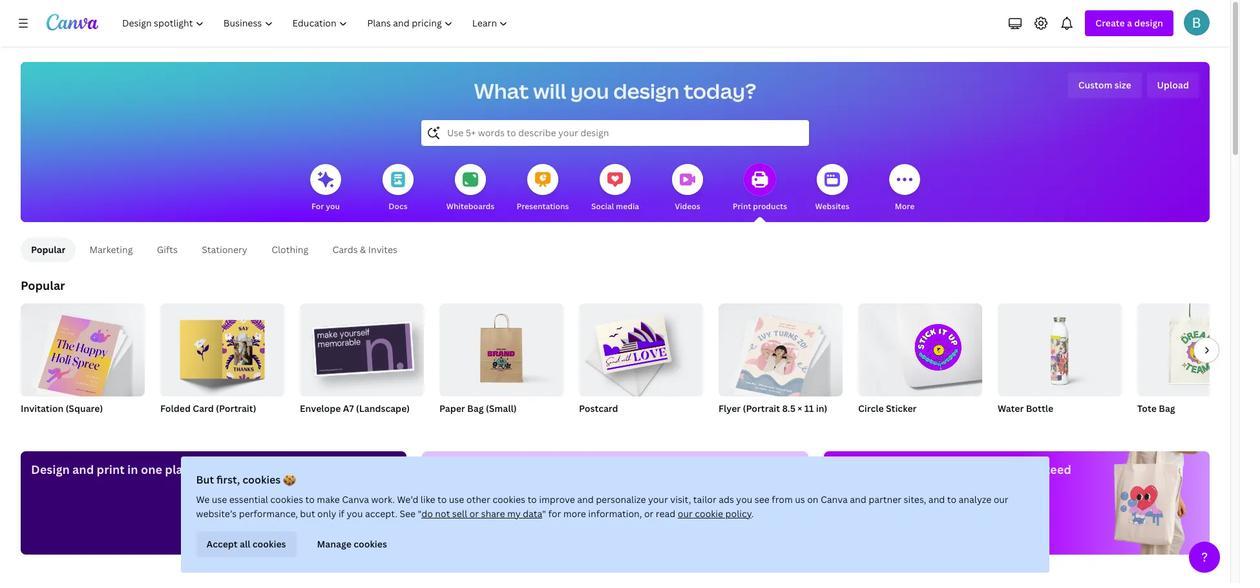 Task type: describe. For each thing, give the bounding box(es) containing it.
visit,
[[671, 494, 691, 506]]

essential
[[230, 494, 268, 506]]

circle
[[858, 403, 884, 415]]

clothing button
[[261, 238, 319, 262]]

group for circle sticker
[[858, 299, 982, 397]]

envelope a7 (landscape)
[[300, 403, 410, 415]]

water bottle
[[998, 403, 1054, 415]]

us
[[795, 494, 805, 506]]

docs button
[[383, 155, 414, 222]]

happiness
[[946, 462, 1004, 478]]

analyze
[[959, 494, 992, 506]]

what will you design today?
[[474, 77, 756, 105]]

social
[[591, 201, 614, 212]]

flyer (portrait 8.5 × 11 in)
[[719, 403, 828, 415]]

presentations
[[517, 201, 569, 212]]

print products
[[733, 201, 787, 212]]

see
[[400, 508, 416, 520]]

upload button
[[1147, 72, 1200, 98]]

marketing
[[89, 244, 133, 256]]

read
[[656, 508, 676, 520]]

will
[[533, 77, 566, 105]]

what
[[474, 77, 529, 105]]

.
[[752, 508, 754, 520]]

folded card (portrait)
[[160, 403, 256, 415]]

for
[[549, 508, 561, 520]]

our inside we use essential cookies to make canva work. we'd like to use other cookies to improve and personalize your visit, tailor ads you see from us on canva and partner sites, and to analyze our website's performance, but only if you accept. see "
[[994, 494, 1009, 506]]

cookies right all
[[253, 538, 286, 551]]

folded card (portrait) group
[[160, 299, 284, 432]]

other
[[467, 494, 491, 506]]

0 vertical spatial your
[[505, 462, 531, 478]]

in)
[[816, 403, 828, 415]]

you inside button
[[326, 201, 340, 212]]

cookies up essential
[[243, 473, 281, 487]]

you right 'if'
[[347, 508, 363, 520]]

flyer
[[719, 403, 741, 415]]

flyer (portrait 8.5 × 11 in) group
[[719, 299, 843, 432]]

(landscape)
[[356, 403, 410, 415]]

paper bag (small) group
[[439, 299, 564, 432]]

create a design
[[1096, 17, 1163, 29]]

first,
[[217, 473, 240, 487]]

print products button
[[733, 155, 787, 222]]

2 use from the left
[[449, 494, 465, 506]]

invites
[[368, 244, 397, 256]]

to right like at the bottom of the page
[[438, 494, 447, 506]]

circle sticker
[[858, 403, 917, 415]]

social media button
[[591, 155, 639, 222]]

from inside we use essential cookies to make canva work. we'd like to use other cookies to improve and personalize your visit, tailor ads you see from us on canva and partner sites, and to analyze our website's performance, but only if you accept. see "
[[772, 494, 793, 506]]

your inside we use essential cookies to make canva work. we'd like to use other cookies to improve and personalize your visit, tailor ads you see from us on canva and partner sites, and to analyze our website's performance, but only if you accept. see "
[[648, 494, 668, 506]]

not
[[435, 508, 450, 520]]

more
[[895, 201, 915, 212]]

a7
[[343, 403, 354, 415]]

do not sell or share my data link
[[422, 508, 543, 520]]

if
[[339, 508, 345, 520]]

clothing
[[272, 244, 308, 256]]

cookie
[[695, 508, 724, 520]]

custom size
[[1078, 79, 1131, 91]]

water bottle group
[[998, 299, 1122, 432]]

bag for paper
[[467, 403, 484, 415]]

stationery
[[202, 244, 247, 256]]

our cookie policy link
[[678, 508, 752, 520]]

you up "policy" at right bottom
[[737, 494, 753, 506]]

card
[[193, 403, 214, 415]]

work.
[[372, 494, 395, 506]]

delivered
[[433, 462, 488, 478]]

group for envelope a7 (landscape)
[[300, 299, 424, 397]]

cookies down 🍪
[[271, 494, 304, 506]]

to up other
[[490, 462, 503, 478]]

paper bag (small)
[[439, 403, 517, 415]]

you right will
[[571, 77, 609, 105]]

2 " from the left
[[543, 508, 546, 520]]

accept all cookies button
[[196, 532, 297, 558]]

create
[[1096, 17, 1125, 29]]

top level navigation element
[[114, 10, 519, 36]]

group for folded card (portrait)
[[160, 299, 284, 397]]

to left analyze
[[948, 494, 957, 506]]

&
[[360, 244, 366, 256]]

Search search field
[[447, 121, 783, 145]]

$0
[[594, 462, 609, 478]]

we'd
[[397, 494, 419, 506]]

more button
[[889, 155, 920, 222]]

2 canva from the left
[[821, 494, 848, 506]]

group for water bottle
[[998, 299, 1122, 397]]

guaranteed
[[1006, 462, 1071, 478]]

group for invitation (square)
[[21, 299, 145, 401]]

0 horizontal spatial design
[[613, 77, 679, 105]]

sell
[[453, 508, 468, 520]]

high
[[834, 462, 861, 478]]

on
[[808, 494, 819, 506]]

popular button
[[21, 238, 76, 262]]

tote
[[1137, 403, 1157, 415]]

1 use from the left
[[212, 494, 227, 506]]

for you button
[[310, 155, 341, 222]]

place
[[165, 462, 196, 478]]

accept all cookies
[[207, 538, 286, 551]]

invitation (square)
[[21, 403, 103, 415]]

sites,
[[904, 494, 927, 506]]

information,
[[589, 508, 642, 520]]

ads
[[719, 494, 734, 506]]

cards & invites
[[333, 244, 397, 256]]

design inside "dropdown button"
[[1134, 17, 1163, 29]]

manage
[[317, 538, 352, 551]]



Task type: locate. For each thing, give the bounding box(es) containing it.
see
[[755, 494, 770, 506]]

custom size button
[[1068, 72, 1142, 98]]

policy
[[726, 508, 752, 520]]

but
[[300, 508, 315, 520]]

do
[[422, 508, 433, 520]]

in
[[127, 462, 138, 478]]

quality
[[863, 462, 903, 478]]

envelope a7 (landscape) group
[[300, 299, 424, 432]]

" right see
[[418, 508, 422, 520]]

paper
[[439, 403, 465, 415]]

from left the us
[[772, 494, 793, 506]]

prints,
[[906, 462, 943, 478]]

1 horizontal spatial bag
[[1159, 403, 1175, 415]]

whiteboards
[[446, 201, 495, 212]]

(portrait)
[[216, 403, 256, 415]]

2 or from the left
[[645, 508, 654, 520]]

0 horizontal spatial or
[[470, 508, 479, 520]]

None search field
[[421, 120, 809, 146]]

from
[[564, 462, 591, 478], [772, 494, 793, 506]]

docs
[[389, 201, 408, 212]]

to up but
[[306, 494, 315, 506]]

1 vertical spatial our
[[678, 508, 693, 520]]

bag for tote
[[1159, 403, 1175, 415]]

bag inside group
[[1159, 403, 1175, 415]]

cookies down accept.
[[354, 538, 387, 551]]

we
[[196, 494, 210, 506]]

8.5
[[782, 403, 796, 415]]

tailor
[[694, 494, 717, 506]]

but
[[196, 473, 214, 487]]

bag right paper
[[467, 403, 484, 415]]

popular left marketing
[[31, 244, 66, 256]]

invitation
[[21, 403, 63, 415]]

1 canva from the left
[[342, 494, 369, 506]]

your left door
[[505, 462, 531, 478]]

cookies
[[243, 473, 281, 487], [271, 494, 304, 506], [493, 494, 526, 506], [253, 538, 286, 551], [354, 538, 387, 551]]

" left for
[[543, 508, 546, 520]]

" inside we use essential cookies to make canva work. we'd like to use other cookies to improve and personalize your visit, tailor ads you see from us on canva and partner sites, and to analyze our website's performance, but only if you accept. see "
[[418, 508, 422, 520]]

0 horizontal spatial bag
[[467, 403, 484, 415]]

brad klo image
[[1184, 10, 1210, 36]]

group for postcard
[[579, 299, 703, 397]]

and
[[72, 462, 94, 478], [578, 494, 594, 506], [850, 494, 867, 506], [929, 494, 945, 506]]

sticker
[[886, 403, 917, 415]]

for
[[312, 201, 324, 212]]

videos
[[675, 201, 700, 212]]

0 vertical spatial from
[[564, 462, 591, 478]]

all
[[240, 538, 251, 551]]

to up the data
[[528, 494, 537, 506]]

manage cookies
[[317, 538, 387, 551]]

0 vertical spatial popular
[[31, 244, 66, 256]]

accept.
[[365, 508, 398, 520]]

0 horizontal spatial your
[[505, 462, 531, 478]]

media
[[616, 201, 639, 212]]

1 vertical spatial your
[[648, 494, 668, 506]]

stationery button
[[191, 238, 258, 262]]

0 horizontal spatial canva
[[342, 494, 369, 506]]

gifts
[[157, 244, 178, 256]]

envelope
[[300, 403, 341, 415]]

1 " from the left
[[418, 508, 422, 520]]

postcard
[[579, 403, 618, 415]]

canva
[[342, 494, 369, 506], [821, 494, 848, 506]]

products
[[753, 201, 787, 212]]

and left partner
[[850, 494, 867, 506]]

use up website's
[[212, 494, 227, 506]]

create a design button
[[1085, 10, 1174, 36]]

high quality prints, happiness guaranteed
[[834, 462, 1071, 478]]

1 vertical spatial from
[[772, 494, 793, 506]]

gifts button
[[146, 238, 188, 262]]

your
[[505, 462, 531, 478], [648, 494, 668, 506]]

upload
[[1157, 79, 1189, 91]]

1 horizontal spatial our
[[994, 494, 1009, 506]]

you right for
[[326, 201, 340, 212]]

you
[[571, 77, 609, 105], [326, 201, 340, 212], [737, 494, 753, 506], [347, 508, 363, 520]]

partner
[[869, 494, 902, 506]]

design right a
[[1134, 17, 1163, 29]]

1 horizontal spatial design
[[1134, 17, 1163, 29]]

personalize
[[596, 494, 646, 506]]

design and print in one place
[[31, 462, 196, 478]]

bag
[[467, 403, 484, 415], [1159, 403, 1175, 415]]

to
[[490, 462, 503, 478], [306, 494, 315, 506], [438, 494, 447, 506], [528, 494, 537, 506], [948, 494, 957, 506]]

cards & invites button
[[322, 238, 408, 262]]

canva right on
[[821, 494, 848, 506]]

or left read
[[645, 508, 654, 520]]

do not sell or share my data " for more information, or read our cookie policy .
[[422, 508, 754, 520]]

use
[[212, 494, 227, 506], [449, 494, 465, 506]]

share
[[481, 508, 505, 520]]

1 bag from the left
[[467, 403, 484, 415]]

delivered to your door from $0
[[433, 462, 609, 478]]

popular down popular button
[[21, 278, 65, 293]]

group for flyer (portrait 8.5 × 11 in)
[[719, 299, 843, 401]]

2 bag from the left
[[1159, 403, 1175, 415]]

but first, cookies 🍪 dialog
[[181, 457, 1050, 573]]

tote bag group
[[1137, 304, 1240, 432]]

1 horizontal spatial from
[[772, 494, 793, 506]]

or right sell
[[470, 508, 479, 520]]

my
[[508, 508, 521, 520]]

1 horizontal spatial or
[[645, 508, 654, 520]]

tote bag
[[1137, 403, 1175, 415]]

our right analyze
[[994, 494, 1009, 506]]

1 vertical spatial design
[[613, 77, 679, 105]]

design up search search box
[[613, 77, 679, 105]]

bottle
[[1026, 403, 1054, 415]]

but first, cookies 🍪
[[196, 473, 296, 487]]

0 vertical spatial our
[[994, 494, 1009, 506]]

1 horizontal spatial canva
[[821, 494, 848, 506]]

1 horizontal spatial your
[[648, 494, 668, 506]]

and right sites,
[[929, 494, 945, 506]]

invitation (square) group
[[21, 299, 145, 432]]

0 horizontal spatial our
[[678, 508, 693, 520]]

canva up 'if'
[[342, 494, 369, 506]]

folded
[[160, 403, 191, 415]]

postcard group
[[579, 299, 703, 432]]

presentations button
[[517, 155, 569, 222]]

your up read
[[648, 494, 668, 506]]

1 vertical spatial popular
[[21, 278, 65, 293]]

our down visit,
[[678, 508, 693, 520]]

water
[[998, 403, 1024, 415]]

manage cookies button
[[307, 532, 398, 558]]

videos button
[[672, 155, 703, 222]]

data
[[523, 508, 543, 520]]

circle sticker group
[[858, 299, 982, 432]]

from left "$0" on the left of page
[[564, 462, 591, 478]]

1 horizontal spatial "
[[543, 508, 546, 520]]

1 horizontal spatial use
[[449, 494, 465, 506]]

bag inside 'group'
[[467, 403, 484, 415]]

cookies up my
[[493, 494, 526, 506]]

cards
[[333, 244, 358, 256]]

one
[[141, 462, 162, 478]]

0 horizontal spatial use
[[212, 494, 227, 506]]

group
[[21, 299, 145, 401], [160, 299, 284, 397], [300, 299, 424, 397], [439, 299, 564, 397], [579, 299, 703, 397], [719, 299, 843, 401], [858, 299, 982, 397], [998, 299, 1122, 397], [1137, 304, 1240, 397]]

1 or from the left
[[470, 508, 479, 520]]

popular inside button
[[31, 244, 66, 256]]

0 horizontal spatial "
[[418, 508, 422, 520]]

our
[[994, 494, 1009, 506], [678, 508, 693, 520]]

bag right tote
[[1159, 403, 1175, 415]]

and left print
[[72, 462, 94, 478]]

size
[[1115, 79, 1131, 91]]

0 vertical spatial design
[[1134, 17, 1163, 29]]

and up the do not sell or share my data " for more information, or read our cookie policy .
[[578, 494, 594, 506]]

0 horizontal spatial from
[[564, 462, 591, 478]]

social media
[[591, 201, 639, 212]]

use up sell
[[449, 494, 465, 506]]

print
[[97, 462, 125, 478]]

design
[[31, 462, 70, 478]]

marketing button
[[78, 238, 144, 262]]

like
[[421, 494, 436, 506]]

door
[[534, 462, 561, 478]]



Task type: vqa. For each thing, say whether or not it's contained in the screenshot.
Magic inside button
no



